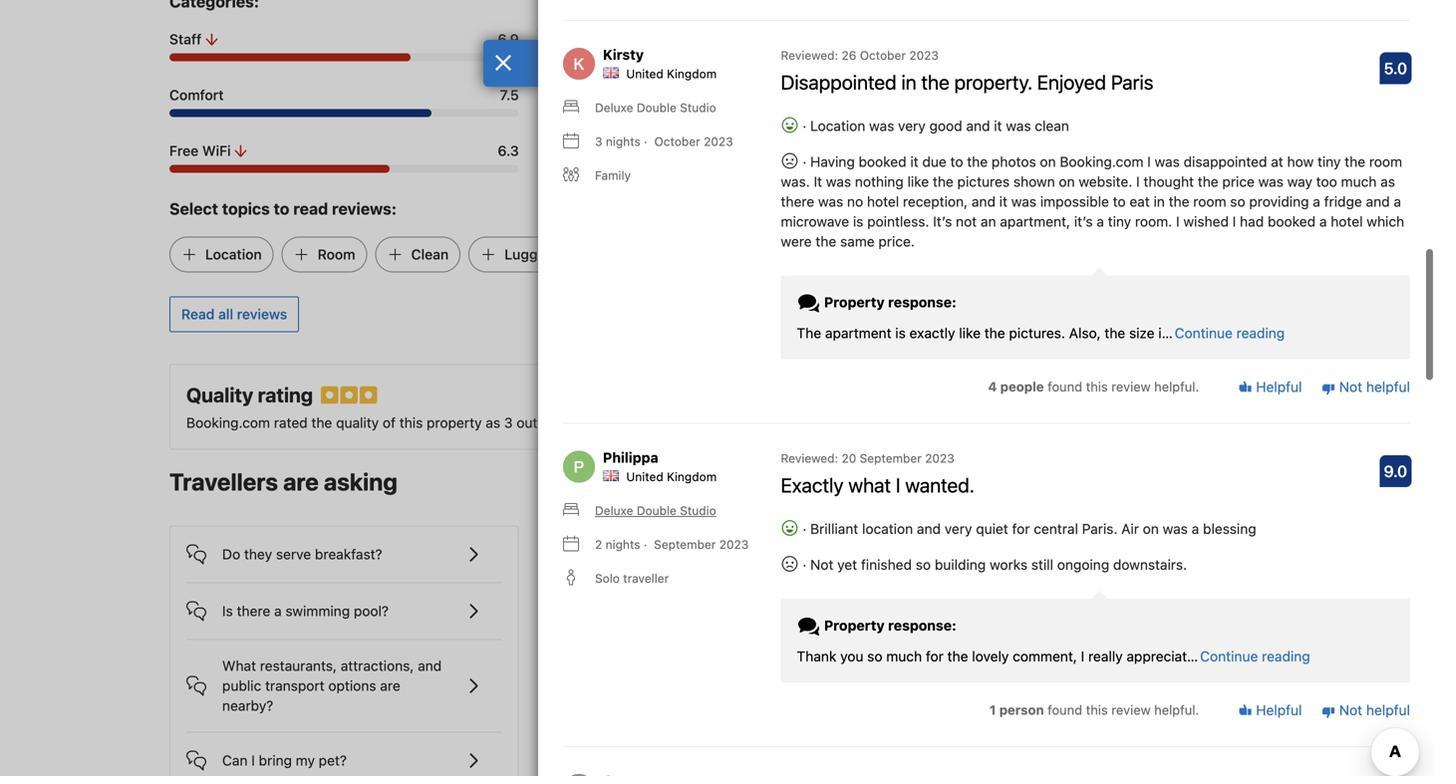 Task type: locate. For each thing, give the bounding box(es) containing it.
location up '20'
[[830, 415, 881, 431]]

kingdom up 'studio'
[[667, 470, 717, 484]]

0 vertical spatial october
[[860, 48, 906, 62]]

1 helpful button from the top
[[1239, 378, 1303, 398]]

1 vertical spatial are
[[596, 715, 618, 731]]

wanted.
[[906, 473, 975, 497]]

paris down cleanliness 7.5 'meter' on the right of the page
[[1112, 70, 1154, 94]]

reading
[[1237, 325, 1286, 341], [1263, 648, 1311, 665]]

exactly what i wanted.
[[781, 473, 975, 497]]

same
[[841, 233, 875, 250]]

0 vertical spatial location
[[917, 87, 973, 103]]

it's
[[934, 213, 953, 230]]

property for disappointed
[[825, 294, 885, 310]]

balcony?
[[745, 546, 803, 563]]

providing
[[1250, 193, 1310, 210]]

review down size
[[1112, 379, 1151, 394]]

in
[[902, 70, 917, 94], [1154, 193, 1166, 210]]

0 vertical spatial much
[[1342, 173, 1378, 190]]

0 vertical spatial room
[[1370, 153, 1403, 170]]

this down the also,
[[1087, 379, 1109, 394]]

october right 26 on the top
[[860, 48, 906, 62]]

2 helpful button from the top
[[1239, 701, 1303, 721]]

reviewed: up the exactly
[[781, 452, 839, 465]]

had
[[1241, 213, 1265, 230]]

1 horizontal spatial as
[[717, 415, 732, 431]]

cleanliness 7.5 meter
[[917, 53, 1266, 61]]

0 horizontal spatial booking.com
[[186, 415, 270, 431]]

as up 'which'
[[1381, 173, 1396, 190]]

with left private at the right bottom
[[703, 715, 730, 731]]

disappointed
[[781, 70, 897, 94]]

1 helpful. from the top
[[1155, 379, 1200, 394]]

for right score
[[1220, 144, 1235, 158]]

0 horizontal spatial very
[[899, 117, 926, 134]]

· for · brilliant location and very quiet for central paris. air on was a blessing
[[803, 521, 807, 537]]

room up 'which'
[[1370, 153, 1403, 170]]

i left really
[[1082, 648, 1085, 665]]

0 horizontal spatial like
[[908, 173, 930, 190]]

room
[[318, 246, 356, 263]]

1 with from the top
[[703, 546, 730, 563]]

tiny up the too
[[1318, 153, 1342, 170]]

there
[[781, 193, 815, 210], [622, 546, 655, 563], [237, 603, 270, 620], [622, 715, 655, 731]]

a right it's
[[1097, 213, 1105, 230]]

0 vertical spatial are
[[596, 546, 618, 563]]

1 vertical spatial reviewed:
[[781, 452, 839, 465]]

2 with from the top
[[703, 715, 730, 731]]

there for are there rooms with a balcony?
[[622, 546, 655, 563]]

reading for exactly what i wanted.
[[1263, 648, 1311, 665]]

1 horizontal spatial like
[[960, 325, 981, 341]]

1 vertical spatial helpful
[[1367, 703, 1411, 719]]

1 vertical spatial continue
[[1201, 648, 1259, 665]]

2 not helpful button from the top
[[1322, 701, 1411, 721]]

0 vertical spatial not helpful button
[[1322, 378, 1411, 398]]

2 not helpful from the top
[[1336, 703, 1411, 719]]

october down value for money 6.3 meter
[[655, 134, 701, 148]]

can i bring my pet?
[[222, 753, 347, 769]]

2 nights from the top
[[606, 538, 641, 552]]

was
[[870, 117, 895, 134], [1006, 117, 1032, 134], [1155, 153, 1181, 170], [827, 173, 852, 190], [1259, 173, 1284, 190], [819, 193, 844, 210], [1012, 193, 1037, 210], [1163, 521, 1189, 537]]

private
[[745, 715, 790, 731]]

0 vertical spatial 6.3
[[872, 87, 893, 103]]

continue for exactly what i wanted.
[[1201, 648, 1259, 665]]

not helpful
[[1336, 379, 1411, 396], [1336, 703, 1411, 719]]

with inside are there rooms with a private bathroom?
[[703, 715, 730, 731]]

0 horizontal spatial of
[[383, 415, 396, 431]]

wifi
[[202, 143, 231, 159]]

1 vertical spatial much
[[887, 648, 923, 665]]

are for are there rooms with a private bathroom?
[[596, 715, 618, 731]]

0 vertical spatial helpful button
[[1239, 378, 1303, 398]]

is up same
[[854, 213, 864, 230]]

quality
[[186, 383, 253, 407]]

1 vertical spatial 6.3
[[498, 143, 519, 159]]

this
[[1087, 379, 1109, 394], [400, 415, 423, 431], [1087, 703, 1109, 718]]

1 vertical spatial united
[[627, 470, 664, 484]]

1 horizontal spatial tiny
[[1318, 153, 1342, 170]]

are up the solo
[[596, 546, 618, 563]]

united kingdom for exactly what i wanted.
[[627, 470, 717, 484]]

helpful for exactly what i wanted.
[[1253, 703, 1303, 719]]

of right quality
[[383, 415, 396, 431]]

property up you
[[825, 617, 885, 634]]

0 vertical spatial hotel
[[867, 193, 900, 210]]

clean
[[1035, 117, 1070, 134]]

there inside having booked it due to the photos on booking.com i was disappointed at how tiny the room was. it was nothing like the pictures shown on website. i thought the price was way too much as there was no hotel reception, and it was impossible to eat in the room so providing a fridge and a microwave is pointless. it's not an apartment, it's a tiny room. i wished i had booked a hotel which were the same price.
[[781, 193, 815, 210]]

response: down finished
[[889, 617, 957, 634]]

not for exactly what i wanted.
[[1340, 703, 1363, 719]]

1 horizontal spatial 6.3
[[872, 87, 893, 103]]

the right "rated"
[[312, 415, 332, 431]]

a inside "are there rooms with a balcony?" button
[[734, 546, 742, 563]]

is inside having booked it due to the photos on booking.com i was disappointed at how tiny the room was. it was nothing like the pictures shown on website. i thought the price was way too much as there was no hotel reception, and it was impossible to eat in the room so providing a fridge and a microwave is pointless. it's not an apartment, it's a tiny room. i wished i had booked a hotel which were the same price.
[[854, 213, 864, 230]]

1 property from the top
[[825, 294, 885, 310]]

1 helpful from the top
[[1253, 379, 1303, 396]]

a inside ask a question button
[[1071, 682, 1079, 699]]

so right you
[[868, 648, 883, 665]]

1 vertical spatial kingdom
[[667, 470, 717, 484]]

size,
[[797, 415, 826, 431]]

1 are from the top
[[596, 546, 618, 563]]

1 horizontal spatial of
[[542, 415, 555, 431]]

united kingdom for disappointed in the property. enjoyed paris
[[627, 67, 717, 81]]

3 nights · october 2023
[[595, 134, 734, 148]]

deluxe double studio
[[595, 504, 717, 518]]

· for ·
[[799, 153, 811, 170]]

much right you
[[887, 648, 923, 665]]

0 horizontal spatial 3
[[504, 415, 513, 431]]

so
[[1231, 193, 1246, 210], [916, 557, 931, 573], [868, 648, 883, 665]]

2 helpful from the top
[[1253, 703, 1303, 719]]

staff 6.9 meter
[[170, 53, 519, 61]]

7.5
[[500, 87, 519, 103]]

5
[[558, 415, 567, 431]]

very left quiet
[[945, 521, 973, 537]]

1 vertical spatial very
[[945, 521, 973, 537]]

out
[[517, 415, 538, 431]]

property up apartment
[[825, 294, 885, 310]]

0 vertical spatial united kingdom
[[627, 67, 717, 81]]

booking.com down quality in the left of the page
[[186, 415, 270, 431]]

1 horizontal spatial room
[[1370, 153, 1403, 170]]

there up bathroom? on the bottom left of the page
[[622, 715, 655, 731]]

due
[[923, 153, 947, 170]]

is there a swimming pool?
[[222, 603, 389, 620]]

1 horizontal spatial is
[[896, 325, 906, 341]]

response: for the
[[889, 294, 957, 310]]

with inside button
[[703, 546, 730, 563]]

1 vertical spatial helpful.
[[1155, 703, 1200, 718]]

0 horizontal spatial 6.3
[[498, 143, 519, 159]]

are inside what restaurants, attractions, and public transport options are nearby?
[[380, 678, 401, 695]]

1 horizontal spatial so
[[916, 557, 931, 573]]

on up shown
[[1041, 153, 1057, 170]]

· up was.
[[799, 153, 811, 170]]

helpful. for disappointed in the property. enjoyed paris
[[1155, 379, 1200, 394]]

the left lovely
[[948, 648, 969, 665]]

website.
[[1079, 173, 1133, 190]]

6.3 for free wifi
[[498, 143, 519, 159]]

1 vertical spatial booked
[[1268, 213, 1316, 230]]

review categories element
[[170, 0, 259, 13]]

shown
[[1014, 173, 1056, 190]]

1 property response: from the top
[[821, 294, 957, 310]]

a left balcony?
[[734, 546, 742, 563]]

1 horizontal spatial 3
[[595, 134, 603, 148]]

are down attractions,
[[380, 678, 401, 695]]

as right the such
[[717, 415, 732, 431]]

1 vertical spatial united kingdom
[[627, 470, 717, 484]]

it up photos
[[994, 117, 1003, 134]]

are inside "are there rooms with a balcony?" button
[[596, 546, 618, 563]]

0 vertical spatial reading
[[1237, 325, 1286, 341]]

0 vertical spatial review
[[1112, 379, 1151, 394]]

0 vertical spatial helpful.
[[1155, 379, 1200, 394]]

public
[[222, 678, 262, 695]]

there down was.
[[781, 193, 815, 210]]

no
[[848, 193, 864, 210]]

1 horizontal spatial booking.com
[[1060, 153, 1144, 170]]

so down the price on the top
[[1231, 193, 1246, 210]]

1 vertical spatial not helpful button
[[1322, 701, 1411, 721]]

1 vertical spatial in
[[1154, 193, 1166, 210]]

1 vertical spatial tiny
[[1109, 213, 1132, 230]]

0 vertical spatial helpful
[[1367, 379, 1411, 396]]

1 vertical spatial response:
[[889, 617, 957, 634]]

1 found from the top
[[1048, 379, 1083, 394]]

1 reviewed: from the top
[[781, 48, 839, 62]]

2 rooms from the top
[[659, 715, 699, 731]]

in up · location was very good and it was clean
[[902, 70, 917, 94]]

· right balcony?
[[803, 557, 807, 573]]

kingdom for disappointed in the property. enjoyed paris
[[667, 67, 717, 81]]

a inside are there rooms with a private bathroom?
[[734, 715, 742, 731]]

free wifi 6.3 meter
[[170, 165, 519, 173]]

2 are from the top
[[596, 715, 618, 731]]

0 vertical spatial continue reading link
[[1175, 323, 1286, 343]]

was.
[[781, 173, 810, 190]]

3 up family
[[595, 134, 603, 148]]

found right people
[[1048, 379, 1083, 394]]

a inside is there a swimming pool? button
[[274, 603, 282, 620]]

value
[[543, 87, 579, 103]]

6.3 for value for money
[[872, 87, 893, 103]]

1 vertical spatial found
[[1048, 703, 1083, 718]]

0 horizontal spatial much
[[887, 648, 923, 665]]

photos
[[992, 153, 1037, 170]]

review down question
[[1112, 703, 1151, 718]]

0 horizontal spatial in
[[902, 70, 917, 94]]

swimming
[[286, 603, 350, 620]]

2 response: from the top
[[889, 617, 957, 634]]

4
[[989, 379, 998, 394]]

1 vertical spatial an
[[1005, 734, 1020, 750]]

luggage
[[505, 246, 562, 263]]

1 nights from the top
[[606, 134, 641, 148]]

1 united from the top
[[627, 67, 664, 81]]

0 vertical spatial tiny
[[1318, 153, 1342, 170]]

1 vertical spatial booking.com
[[186, 415, 270, 431]]

helpful. for exactly what i wanted.
[[1155, 703, 1200, 718]]

united up money
[[627, 67, 664, 81]]

not
[[1340, 379, 1363, 396], [811, 557, 834, 573], [1340, 703, 1363, 719]]

helpful button for exactly what i wanted.
[[1239, 701, 1303, 721]]

1 horizontal spatial september
[[860, 452, 922, 465]]

select topics to read reviews:
[[170, 199, 397, 218]]

1 vertical spatial helpful button
[[1239, 701, 1303, 721]]

of left 5
[[542, 415, 555, 431]]

1 horizontal spatial much
[[1342, 173, 1378, 190]]

rating
[[258, 383, 313, 407]]

3 left out
[[504, 415, 513, 431]]

1 vertical spatial are
[[380, 678, 401, 695]]

paris left at
[[1239, 144, 1266, 158]]

works
[[990, 557, 1028, 573]]

2 horizontal spatial as
[[1381, 173, 1396, 190]]

0 vertical spatial property response:
[[821, 294, 957, 310]]

as left out
[[486, 415, 501, 431]]

rooms inside button
[[659, 546, 699, 563]]

was down at
[[1259, 173, 1284, 190]]

are inside are there rooms with a private bathroom?
[[596, 715, 618, 731]]

property response: up you
[[821, 617, 957, 634]]

2 horizontal spatial so
[[1231, 193, 1246, 210]]

rooms inside are there rooms with a private bathroom?
[[659, 715, 699, 731]]

1 rooms from the top
[[659, 546, 699, 563]]

are
[[283, 468, 319, 496], [380, 678, 401, 695]]

1 helpful from the top
[[1367, 379, 1411, 396]]

are there rooms with a private bathroom? button
[[560, 698, 876, 753]]

with for private
[[703, 715, 730, 731]]

with for balcony?
[[703, 546, 730, 563]]

all
[[218, 306, 233, 323]]

hotel down nothing
[[867, 193, 900, 210]]

1 vertical spatial like
[[960, 325, 981, 341]]

· left brilliant
[[803, 521, 807, 537]]

1 vertical spatial with
[[703, 715, 730, 731]]

1 horizontal spatial paris
[[1239, 144, 1266, 158]]

2 review from the top
[[1112, 703, 1151, 718]]

0 vertical spatial it
[[994, 117, 1003, 134]]

2 kingdom from the top
[[667, 470, 717, 484]]

nights up family
[[606, 134, 641, 148]]

quiet
[[977, 521, 1009, 537]]

this left property
[[400, 415, 423, 431]]

1 vertical spatial property
[[825, 617, 885, 634]]

the up reception,
[[933, 173, 954, 190]]

0 vertical spatial response:
[[889, 294, 957, 310]]

0 vertical spatial an
[[981, 213, 997, 230]]

2 reviewed: from the top
[[781, 452, 839, 465]]

1 response: from the top
[[889, 294, 957, 310]]

0 vertical spatial in
[[902, 70, 917, 94]]

1 horizontal spatial october
[[860, 48, 906, 62]]

a up 'which'
[[1394, 193, 1402, 210]]

what
[[849, 473, 892, 497]]

1 vertical spatial review
[[1112, 703, 1151, 718]]

people
[[1001, 379, 1045, 394]]

facilities 6.8 meter
[[543, 53, 893, 61]]

are up bathroom? on the bottom left of the page
[[596, 715, 618, 731]]

there inside are there rooms with a private bathroom?
[[622, 715, 655, 731]]

1 review from the top
[[1112, 379, 1151, 394]]

2 vertical spatial not
[[1340, 703, 1363, 719]]

much up fridge
[[1342, 173, 1378, 190]]

the up fridge
[[1345, 153, 1366, 170]]

ongoing
[[1058, 557, 1110, 573]]

· for · not yet finished so building works still ongoing downstairs.
[[803, 557, 807, 573]]

1 vertical spatial property response:
[[821, 617, 957, 634]]

in right "eat"
[[1154, 193, 1166, 210]]

are for are there rooms with a balcony?
[[596, 546, 618, 563]]

as inside having booked it due to the photos on booking.com i was disappointed at how tiny the room was. it was nothing like the pictures shown on website. i thought the price was way too much as there was no hotel reception, and it was impossible to eat in the room so providing a fridge and a microwave is pointless. it's not an apartment, it's a tiny room. i wished i had booked a hotel which were the same price.
[[1381, 173, 1396, 190]]

0 horizontal spatial an
[[981, 213, 997, 230]]

2 united from the top
[[627, 470, 664, 484]]

2 found from the top
[[1048, 703, 1083, 718]]

room up wished
[[1194, 193, 1227, 210]]

1 not helpful button from the top
[[1322, 378, 1411, 398]]

helpful
[[1253, 379, 1303, 396], [1253, 703, 1303, 719]]

0 vertical spatial united
[[627, 67, 664, 81]]

there up solo traveller
[[622, 546, 655, 563]]

helpful. down i…
[[1155, 379, 1200, 394]]

brilliant
[[811, 521, 859, 537]]

provided.
[[970, 415, 1030, 431]]

2 vertical spatial so
[[868, 648, 883, 665]]

2 united kingdom from the top
[[627, 470, 717, 484]]

response: up "exactly"
[[889, 294, 957, 310]]

an right have at right
[[1005, 734, 1020, 750]]

a left private at the right bottom
[[734, 715, 742, 731]]

continue reading link right i…
[[1175, 323, 1286, 343]]

6.3 down "reviewed: 26 october 2023"
[[872, 87, 893, 103]]

0 vertical spatial found
[[1048, 379, 1083, 394]]

·
[[803, 117, 807, 134], [644, 134, 648, 148], [799, 153, 811, 170], [803, 521, 807, 537], [644, 538, 648, 552], [803, 557, 807, 573]]

booking.com up website.
[[1060, 153, 1144, 170]]

which
[[1367, 213, 1405, 230]]

1 vertical spatial september
[[654, 538, 716, 552]]

not for disappointed in the property. enjoyed paris
[[1340, 379, 1363, 396]]

1 vertical spatial nights
[[606, 538, 641, 552]]

score
[[1185, 144, 1216, 158]]

1 vertical spatial so
[[916, 557, 931, 573]]

you
[[841, 648, 864, 665]]

property response: for in
[[821, 294, 957, 310]]

tiny down "eat"
[[1109, 213, 1132, 230]]

0 vertical spatial helpful
[[1253, 379, 1303, 396]]

scored 5.0 element
[[1380, 52, 1412, 84]]

review
[[1112, 379, 1151, 394], [1112, 703, 1151, 718]]

attractions,
[[341, 658, 414, 675]]

0 horizontal spatial is
[[854, 213, 864, 230]]

2 helpful from the top
[[1367, 703, 1411, 719]]

way
[[1288, 173, 1313, 190]]

nights right '2'
[[606, 538, 641, 552]]

review for exactly what i wanted.
[[1112, 703, 1151, 718]]

helpful button for disappointed in the property. enjoyed paris
[[1239, 378, 1303, 398]]

property response:
[[821, 294, 957, 310], [821, 617, 957, 634]]

was right it
[[827, 173, 852, 190]]

we have an instant answer to most questions
[[946, 734, 1237, 750]]

the
[[797, 325, 822, 341]]

i…
[[1159, 325, 1173, 341]]

double
[[637, 504, 677, 518]]

i right can on the bottom of the page
[[252, 753, 255, 769]]

continue reading link for exactly what i wanted.
[[1201, 647, 1311, 667]]

united kingdom up double
[[627, 470, 717, 484]]

booking.com inside having booked it due to the photos on booking.com i was disappointed at how tiny the room was. it was nothing like the pictures shown on website. i thought the price was way too much as there was no hotel reception, and it was impossible to eat in the room so providing a fridge and a microwave is pointless. it's not an apartment, it's a tiny room. i wished i had booked a hotel which were the same price.
[[1060, 153, 1144, 170]]

there right the is
[[237, 603, 270, 620]]

september down 'studio'
[[654, 538, 716, 552]]

1 not helpful from the top
[[1336, 379, 1411, 396]]

property for exactly
[[825, 617, 885, 634]]

an inside having booked it due to the photos on booking.com i was disappointed at how tiny the room was. it was nothing like the pictures shown on website. i thought the price was way too much as there was no hotel reception, and it was impossible to eat in the room so providing a fridge and a microwave is pointless. it's not an apartment, it's a tiny room. i wished i had booked a hotel which were the same price.
[[981, 213, 997, 230]]

not helpful button for disappointed in the property. enjoyed paris
[[1322, 378, 1411, 398]]

factors
[[634, 415, 679, 431]]

0 vertical spatial this
[[1087, 379, 1109, 394]]

and right attractions,
[[418, 658, 442, 675]]

helpful
[[1367, 379, 1411, 396], [1367, 703, 1411, 719]]

very left good at the top right of page
[[899, 117, 926, 134]]

2 property from the top
[[825, 617, 885, 634]]

comfort 7.5 meter
[[170, 109, 519, 117]]

microwave
[[781, 213, 850, 230]]

nights for exactly
[[606, 538, 641, 552]]

reading for disappointed in the property. enjoyed paris
[[1237, 325, 1286, 341]]

0 horizontal spatial september
[[654, 538, 716, 552]]

1 kingdom from the top
[[667, 67, 717, 81]]

october
[[860, 48, 906, 62], [655, 134, 701, 148]]

0 vertical spatial rooms
[[659, 546, 699, 563]]

1 vertical spatial this
[[400, 415, 423, 431]]

0 vertical spatial not
[[1340, 379, 1363, 396]]

2 vertical spatial location
[[205, 246, 262, 263]]

rooms up bathroom? on the bottom left of the page
[[659, 715, 699, 731]]

a
[[1314, 193, 1321, 210], [1394, 193, 1402, 210], [1097, 213, 1105, 230], [1320, 213, 1328, 230], [1192, 521, 1200, 537], [734, 546, 742, 563], [274, 603, 282, 620], [1071, 682, 1079, 699], [734, 715, 742, 731]]

question
[[1083, 682, 1140, 699]]

are there rooms with a private bathroom?
[[596, 715, 790, 751]]

property response: for what
[[821, 617, 957, 634]]

2 helpful. from the top
[[1155, 703, 1200, 718]]

reception,
[[903, 193, 968, 210]]

1 united kingdom from the top
[[627, 67, 717, 81]]

i left low
[[1148, 153, 1152, 170]]

1 horizontal spatial in
[[1154, 193, 1166, 210]]

for
[[583, 87, 602, 103], [1220, 144, 1235, 158], [1013, 521, 1031, 537], [926, 648, 944, 665]]

2 property response: from the top
[[821, 617, 957, 634]]

1 vertical spatial not helpful
[[1336, 703, 1411, 719]]

close image
[[495, 55, 513, 71]]

found down ask at the right of the page
[[1048, 703, 1083, 718]]

person
[[1000, 703, 1045, 718]]

nights for disappointed
[[606, 134, 641, 148]]

good
[[930, 117, 963, 134]]

on right based
[[614, 415, 630, 431]]



Task type: vqa. For each thing, say whether or not it's contained in the screenshot.
1,800 ft
no



Task type: describe. For each thing, give the bounding box(es) containing it.
asking
[[324, 468, 398, 496]]

so inside having booked it due to the photos on booking.com i was disappointed at how tiny the room was. it was nothing like the pictures shown on website. i thought the price was way too much as there was no hotel reception, and it was impossible to eat in the room so providing a fridge and a microwave is pointless. it's not an apartment, it's a tiny room. i wished i had booked a hotel which were the same price.
[[1231, 193, 1246, 210]]

booking.com rated the quality of this property as 3 out of 5 based on factors such as facilities, size, location and services provided.
[[186, 415, 1030, 431]]

were
[[781, 233, 812, 250]]

a down the too
[[1314, 193, 1321, 210]]

bring
[[259, 753, 292, 769]]

reviews
[[237, 306, 287, 323]]

travellers are asking
[[170, 468, 398, 496]]

for right quiet
[[1013, 521, 1031, 537]]

the down disappointed
[[1198, 173, 1219, 190]]

0 horizontal spatial as
[[486, 415, 501, 431]]

1 horizontal spatial location
[[811, 117, 866, 134]]

exactly
[[910, 325, 956, 341]]

20
[[842, 452, 857, 465]]

read
[[181, 306, 215, 323]]

a left blessing
[[1192, 521, 1200, 537]]

continue reading link for disappointed in the property. enjoyed paris
[[1175, 323, 1286, 343]]

for right value
[[583, 87, 602, 103]]

the left size
[[1105, 325, 1126, 341]]

0 horizontal spatial october
[[655, 134, 701, 148]]

to left "eat"
[[1114, 193, 1126, 210]]

· location was very good and it was clean
[[799, 117, 1070, 134]]

too
[[1317, 173, 1338, 190]]

solo traveller
[[595, 572, 669, 586]]

for left lovely
[[926, 648, 944, 665]]

the down microwave
[[816, 233, 837, 250]]

response: for i
[[889, 617, 957, 634]]

deluxe
[[595, 504, 634, 518]]

2 nights · september 2023
[[595, 538, 749, 552]]

1 vertical spatial it
[[911, 153, 919, 170]]

was down it
[[819, 193, 844, 210]]

like inside having booked it due to the photos on booking.com i was disappointed at how tiny the room was. it was nothing like the pictures shown on website. i thought the price was way too much as there was no hotel reception, and it was impossible to eat in the room so providing a fridge and a microwave is pointless. it's not an apartment, it's a tiny room. i wished i had booked a hotel which were the same price.
[[908, 173, 930, 190]]

blessing
[[1204, 521, 1257, 537]]

· brilliant location and very quiet for central paris. air on was a blessing
[[799, 521, 1257, 537]]

0 horizontal spatial are
[[283, 468, 319, 496]]

united for exactly
[[627, 470, 664, 484]]

paris.
[[1083, 521, 1118, 537]]

· up traveller
[[644, 538, 648, 552]]

1 vertical spatial not
[[811, 557, 834, 573]]

· for · location was very good and it was clean
[[803, 117, 807, 134]]

are there rooms with a balcony? button
[[560, 527, 876, 567]]

read
[[293, 199, 328, 218]]

low score for paris
[[1159, 144, 1266, 158]]

26
[[842, 48, 857, 62]]

and right good at the top right of page
[[967, 117, 991, 134]]

and up 'which'
[[1367, 193, 1391, 210]]

quality rating
[[186, 383, 313, 407]]

0 horizontal spatial booked
[[859, 153, 907, 170]]

philippa
[[603, 450, 659, 466]]

reviewed: for disappointed in the property. enjoyed paris
[[781, 48, 839, 62]]

and down wanted.
[[917, 521, 941, 537]]

thank you so much for the lovely comment, i really appreciat… continue reading
[[797, 648, 1311, 665]]

1 vertical spatial location
[[863, 521, 914, 537]]

can i bring my pet? button
[[186, 733, 502, 773]]

restaurants,
[[260, 658, 337, 675]]

enjoyed
[[1038, 70, 1107, 94]]

1 vertical spatial hotel
[[1332, 213, 1364, 230]]

is
[[222, 603, 233, 620]]

4 people found this review helpful.
[[989, 379, 1200, 394]]

eat
[[1130, 193, 1151, 210]]

options
[[329, 678, 376, 695]]

property.
[[955, 70, 1033, 94]]

1 person found this review helpful.
[[990, 703, 1200, 718]]

1 horizontal spatial an
[[1005, 734, 1020, 750]]

free wifi
[[170, 143, 231, 159]]

really
[[1089, 648, 1123, 665]]

1 horizontal spatial very
[[945, 521, 973, 537]]

united for disappointed
[[627, 67, 664, 81]]

pool?
[[354, 603, 389, 620]]

based
[[571, 415, 610, 431]]

having booked it due to the photos on booking.com i was disappointed at how tiny the room was. it was nothing like the pictures shown on website. i thought the price was way too much as there was no hotel reception, and it was impossible to eat in the room so providing a fridge and a microwave is pointless. it's not an apartment, it's a tiny room. i wished i had booked a hotel which were the same price.
[[781, 153, 1405, 250]]

not helpful for disappointed in the property. enjoyed paris
[[1336, 379, 1411, 396]]

lovely
[[973, 648, 1010, 665]]

read all reviews
[[181, 306, 287, 323]]

was left clean
[[1006, 117, 1032, 134]]

appreciat…
[[1127, 648, 1199, 665]]

transport
[[265, 678, 325, 695]]

comfort
[[170, 87, 224, 103]]

have
[[971, 734, 1001, 750]]

continue for disappointed in the property. enjoyed paris
[[1175, 325, 1233, 341]]

was up downstairs.
[[1163, 521, 1189, 537]]

i inside button
[[252, 753, 255, 769]]

what restaurants, attractions, and public transport options are nearby?
[[222, 658, 442, 714]]

nothing
[[855, 173, 904, 190]]

the down thought
[[1169, 193, 1190, 210]]

2 of from the left
[[542, 415, 555, 431]]

studio
[[680, 504, 717, 518]]

size
[[1130, 325, 1155, 341]]

was up thought
[[1155, 153, 1181, 170]]

5.0
[[1385, 59, 1408, 78]]

disappointed
[[1184, 153, 1268, 170]]

and left services
[[885, 415, 909, 431]]

fridge
[[1325, 193, 1363, 210]]

to left read
[[274, 199, 290, 218]]

thought
[[1144, 173, 1195, 190]]

the left pictures.
[[985, 325, 1006, 341]]

comment,
[[1013, 648, 1078, 665]]

0 horizontal spatial hotel
[[867, 193, 900, 210]]

exactly
[[781, 473, 844, 497]]

found for wanted.
[[1048, 703, 1083, 718]]

reviewed: 20 september 2023
[[781, 452, 955, 465]]

this for disappointed in the property. enjoyed paris
[[1087, 379, 1109, 394]]

the apartment is exactly like the pictures. also, the size i… continue reading
[[797, 325, 1286, 341]]

0 horizontal spatial location
[[205, 246, 262, 263]]

helpful for disappointed in the property. enjoyed paris
[[1253, 379, 1303, 396]]

helpful for exactly what i wanted.
[[1367, 703, 1411, 719]]

2 vertical spatial it
[[1000, 193, 1008, 210]]

was up nothing
[[870, 117, 895, 134]]

to right due
[[951, 153, 964, 170]]

room.
[[1136, 213, 1173, 230]]

helpful for disappointed in the property. enjoyed paris
[[1367, 379, 1411, 396]]

how
[[1288, 153, 1315, 170]]

clean
[[411, 246, 449, 263]]

in inside having booked it due to the photos on booking.com i was disappointed at how tiny the room was. it was nothing like the pictures shown on website. i thought the price was way too much as there was no hotel reception, and it was impossible to eat in the room so providing a fridge and a microwave is pointless. it's not an apartment, it's a tiny room. i wished i had booked a hotel which were the same price.
[[1154, 193, 1166, 210]]

family
[[595, 168, 631, 182]]

0 horizontal spatial room
[[1194, 193, 1227, 210]]

finished
[[861, 557, 912, 573]]

and down the pictures
[[972, 193, 996, 210]]

apartment
[[826, 325, 892, 341]]

the up the pictures
[[968, 153, 988, 170]]

0 vertical spatial paris
[[1112, 70, 1154, 94]]

rooms for balcony?
[[659, 546, 699, 563]]

they
[[244, 546, 272, 563]]

this for exactly what i wanted.
[[1087, 703, 1109, 718]]

1 of from the left
[[383, 415, 396, 431]]

not helpful button for exactly what i wanted.
[[1322, 701, 1411, 721]]

i left had
[[1233, 213, 1237, 230]]

to left most
[[1121, 734, 1134, 750]]

was down shown
[[1012, 193, 1037, 210]]

on right 'air'
[[1144, 521, 1160, 537]]

i up "eat"
[[1137, 173, 1140, 190]]

a down fridge
[[1320, 213, 1328, 230]]

my
[[296, 753, 315, 769]]

review for disappointed in the property. enjoyed paris
[[1112, 379, 1151, 394]]

on up impossible
[[1060, 173, 1076, 190]]

· down money
[[644, 134, 648, 148]]

most
[[1138, 734, 1170, 750]]

can
[[222, 753, 248, 769]]

at
[[1272, 153, 1284, 170]]

do they serve breakfast?
[[222, 546, 383, 563]]

there for is there a swimming pool?
[[237, 603, 270, 620]]

value for money 6.3 meter
[[543, 109, 893, 117]]

not helpful for exactly what i wanted.
[[1336, 703, 1411, 719]]

reviewed: for exactly what i wanted.
[[781, 452, 839, 465]]

deluxe double studio link
[[563, 502, 717, 520]]

pointless.
[[868, 213, 930, 230]]

much inside having booked it due to the photos on booking.com i was disappointed at how tiny the room was. it was nothing like the pictures shown on website. i thought the price was way too much as there was no hotel reception, and it was impossible to eat in the room so providing a fridge and a microwave is pointless. it's not an apartment, it's a tiny room. i wished i had booked a hotel which were the same price.
[[1342, 173, 1378, 190]]

the up · location was very good and it was clean
[[922, 70, 950, 94]]

value for money
[[543, 87, 650, 103]]

i right room.
[[1177, 213, 1180, 230]]

6.9
[[498, 31, 519, 47]]

0 vertical spatial very
[[899, 117, 926, 134]]

there for are there rooms with a private bathroom?
[[622, 715, 655, 731]]

it
[[814, 173, 823, 190]]

0 vertical spatial september
[[860, 452, 922, 465]]

0 vertical spatial 3
[[595, 134, 603, 148]]

are there rooms with a balcony?
[[596, 546, 803, 563]]

i right what
[[896, 473, 901, 497]]

kingdom for exactly what i wanted.
[[667, 470, 717, 484]]

rooms for private
[[659, 715, 699, 731]]

apartment,
[[1001, 213, 1071, 230]]

0 vertical spatial location
[[830, 415, 881, 431]]

scored 9.0 element
[[1380, 456, 1412, 487]]

0 horizontal spatial tiny
[[1109, 213, 1132, 230]]

found for property.
[[1048, 379, 1083, 394]]

having
[[811, 153, 855, 170]]

and inside what restaurants, attractions, and public transport options are nearby?
[[418, 658, 442, 675]]

free
[[170, 143, 199, 159]]



